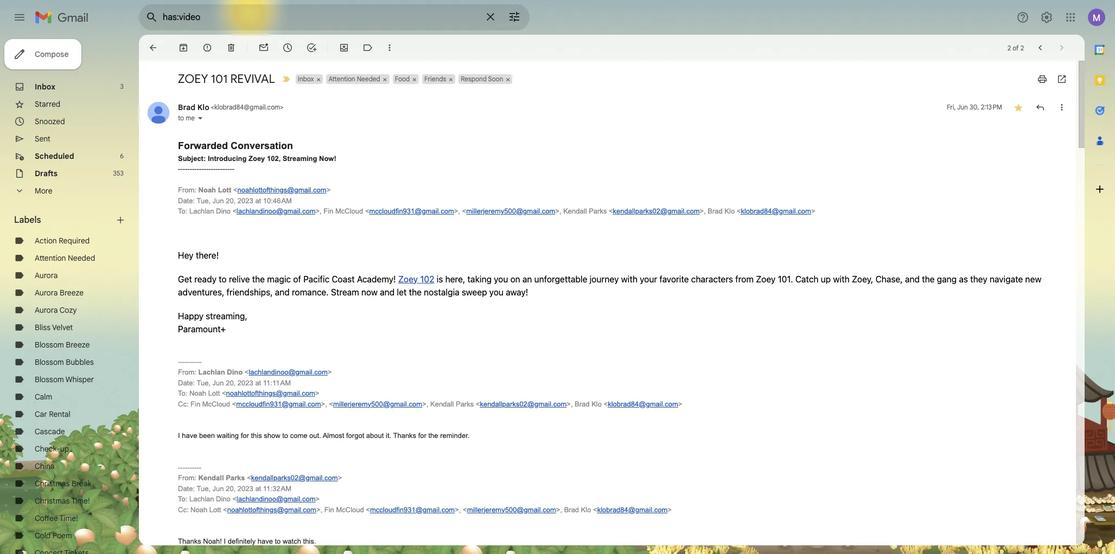 Task type: vqa. For each thing, say whether or not it's contained in the screenshot.
Cc: within ---------- From: Kendall Parks < kendallparks02@gmail.com > Date: Tue, Jun 20, 2023 at 11:32 AM To: Lachlan Dino < lachlandinoo@gmail.com > Cc: Noah Lott < noahlottofthings@gmail.com >, Fin McCloud < mccloudfin931@gmail.com >,  < millerjeremy500@gmail.com >, Brad Klo < klobrad84@gmail.com >
yes



Task type: locate. For each thing, give the bounding box(es) containing it.
1 20, from the top
[[226, 197, 236, 205]]

0 horizontal spatial needed
[[68, 253, 95, 263]]

christmas break link
[[35, 479, 91, 489]]

mccloudfin931@gmail.com
[[369, 207, 454, 215], [236, 400, 321, 408], [370, 506, 455, 514]]

1 horizontal spatial kendallparks02@gmail.com link
[[480, 400, 567, 408]]

academy!
[[357, 274, 396, 284]]

3 20, from the top
[[226, 485, 236, 493]]

have right the definitely
[[258, 538, 273, 546]]

time! down break
[[71, 496, 90, 506]]

blossom down blossom breeze link
[[35, 358, 64, 367]]

of right magic
[[293, 274, 301, 284]]

0 horizontal spatial of
[[293, 274, 301, 284]]

newer image
[[1035, 42, 1046, 53]]

2 horizontal spatial and
[[905, 274, 920, 284]]

needed inside button
[[357, 75, 380, 83]]

1 vertical spatial noahlottofthings@gmail.com link
[[226, 390, 315, 398]]

0 vertical spatial at
[[255, 197, 261, 205]]

attention inside button
[[328, 75, 355, 83]]

0 vertical spatial kendallparks02@gmail.com
[[613, 207, 700, 215]]

millerjeremy500@gmail.com link
[[466, 207, 555, 215], [333, 400, 422, 408], [467, 506, 556, 514]]

have left been
[[182, 432, 197, 440]]

klo inside '---------- from: lachlan dino < lachlandinoo@gmail.com > date: tue, jun 20, 2023 at 11:11 am to: noah lott < noahlottofthings@gmail.com > cc: fin mccloud < mccloudfin931@gmail.com >,  < millerjeremy500@gmail.com >, kendall parks < kendallparks02@gmail.com >, brad klo < klobrad84@gmail.com >'
[[592, 400, 602, 408]]

and left let
[[380, 287, 395, 297]]

at left 10:46 am
[[255, 197, 261, 205]]

kendall inside from: noah lott < noahlottofthings@gmail.com > date: tue, jun 20, 2023 at 10:46 am to: lachlan dino < lachlandinoo@gmail.com >, fin mccloud < mccloudfin931@gmail.com >,  < millerjeremy500@gmail.com >, kendall parks < kendallparks02@gmail.com >, brad klo < klobrad84@gmail.com >
[[563, 207, 587, 215]]

from: inside '---------- from: lachlan dino < lachlandinoo@gmail.com > date: tue, jun 20, 2023 at 11:11 am to: noah lott < noahlottofthings@gmail.com > cc: fin mccloud < mccloudfin931@gmail.com >,  < millerjeremy500@gmail.com >, kendall parks < kendallparks02@gmail.com >, brad klo < klobrad84@gmail.com >'
[[178, 368, 196, 377]]

the down zoey 102 'link'
[[409, 287, 422, 297]]

1 vertical spatial lachlan
[[198, 368, 225, 377]]

2023 inside ---------- from: kendall parks < kendallparks02@gmail.com > date: tue, jun 20, 2023 at 11:32 am to: lachlan dino < lachlandinoo@gmail.com > cc: noah lott < noahlottofthings@gmail.com >, fin mccloud < mccloudfin931@gmail.com >,  < millerjeremy500@gmail.com >, brad klo < klobrad84@gmail.com >
[[238, 485, 253, 493]]

mccloud
[[335, 207, 363, 215], [202, 400, 230, 408], [336, 506, 364, 514]]

attention for attention needed button
[[328, 75, 355, 83]]

needed down required
[[68, 253, 95, 263]]

0 vertical spatial aurora
[[35, 271, 58, 281]]

blossom down 'bliss velvet' link on the left of the page
[[35, 340, 64, 350]]

mccloud inside from: noah lott < noahlottofthings@gmail.com > date: tue, jun 20, 2023 at 10:46 am to: lachlan dino < lachlandinoo@gmail.com >, fin mccloud < mccloudfin931@gmail.com >,  < millerjeremy500@gmail.com >, kendall parks < kendallparks02@gmail.com >, brad klo < klobrad84@gmail.com >
[[335, 207, 363, 215]]

jun inside '---------- from: lachlan dino < lachlandinoo@gmail.com > date: tue, jun 20, 2023 at 11:11 am to: noah lott < noahlottofthings@gmail.com > cc: fin mccloud < mccloudfin931@gmail.com >,  < millerjeremy500@gmail.com >, kendall parks < kendallparks02@gmail.com >, brad klo < klobrad84@gmail.com >'
[[212, 379, 224, 387]]

tue, inside ---------- from: kendall parks < kendallparks02@gmail.com > date: tue, jun 20, 2023 at 11:32 am to: lachlan dino < lachlandinoo@gmail.com > cc: noah lott < noahlottofthings@gmail.com >, fin mccloud < mccloudfin931@gmail.com >,  < millerjeremy500@gmail.com >, brad klo < klobrad84@gmail.com >
[[197, 485, 211, 493]]

from: inside from: noah lott < noahlottofthings@gmail.com > date: tue, jun 20, 2023 at 10:46 am to: lachlan dino < lachlandinoo@gmail.com >, fin mccloud < mccloudfin931@gmail.com >,  < millerjeremy500@gmail.com >, kendall parks < kendallparks02@gmail.com >, brad klo < klobrad84@gmail.com >
[[178, 186, 196, 194]]

brad inside from: noah lott < noahlottofthings@gmail.com > date: tue, jun 20, 2023 at 10:46 am to: lachlan dino < lachlandinoo@gmail.com >, fin mccloud < mccloudfin931@gmail.com >,  < millerjeremy500@gmail.com >, kendall parks < kendallparks02@gmail.com >, brad klo < klobrad84@gmail.com >
[[708, 207, 723, 215]]

blossom bubbles link
[[35, 358, 94, 367]]

dino inside ---------- from: kendall parks < kendallparks02@gmail.com > date: tue, jun 20, 2023 at 11:32 am to: lachlan dino < lachlandinoo@gmail.com > cc: noah lott < noahlottofthings@gmail.com >, fin mccloud < mccloudfin931@gmail.com >,  < millerjeremy500@gmail.com >, brad klo < klobrad84@gmail.com >
[[216, 495, 231, 504]]

1 vertical spatial dino
[[227, 368, 243, 377]]

0 vertical spatial cc:
[[178, 400, 189, 408]]

inbox down 'add to tasks' icon
[[298, 75, 314, 83]]

from: inside ---------- from: kendall parks < kendallparks02@gmail.com > date: tue, jun 20, 2023 at 11:32 am to: lachlan dino < lachlandinoo@gmail.com > cc: noah lott < noahlottofthings@gmail.com >, fin mccloud < mccloudfin931@gmail.com >,  < millerjeremy500@gmail.com >, brad klo < klobrad84@gmail.com >
[[178, 474, 196, 482]]

archive image
[[178, 42, 189, 53]]

2 vertical spatial 20,
[[226, 485, 236, 493]]

waiting
[[217, 432, 239, 440]]

1 horizontal spatial with
[[833, 274, 850, 284]]

2 vertical spatial 2023
[[238, 485, 253, 493]]

needed inside labels navigation
[[68, 253, 95, 263]]

now
[[361, 287, 378, 297]]

time!
[[71, 496, 90, 506], [59, 514, 78, 524]]

3 at from the top
[[255, 485, 261, 493]]

reminder.
[[440, 432, 470, 440]]

christmas for christmas time!
[[35, 496, 70, 506]]

kendall inside '---------- from: lachlan dino < lachlandinoo@gmail.com > date: tue, jun 20, 2023 at 11:11 am to: noah lott < noahlottofthings@gmail.com > cc: fin mccloud < mccloudfin931@gmail.com >,  < millerjeremy500@gmail.com >, kendall parks < kendallparks02@gmail.com >, brad klo < klobrad84@gmail.com >'
[[430, 400, 454, 408]]

blossom bubbles
[[35, 358, 94, 367]]

attention needed down action required
[[35, 253, 95, 263]]

20, down introducing
[[226, 197, 236, 205]]

adventures,
[[178, 287, 224, 297]]

aurora down aurora link
[[35, 288, 58, 298]]

lott inside '---------- from: lachlan dino < lachlandinoo@gmail.com > date: tue, jun 20, 2023 at 11:11 am to: noah lott < noahlottofthings@gmail.com > cc: fin mccloud < mccloudfin931@gmail.com >,  < millerjeremy500@gmail.com >, kendall parks < kendallparks02@gmail.com >, brad klo < klobrad84@gmail.com >'
[[208, 390, 220, 398]]

2023 left 11:32 am
[[238, 485, 253, 493]]

aurora breeze link
[[35, 288, 84, 298]]

zoey down conversation
[[248, 154, 265, 163]]

1 from: from the top
[[178, 186, 196, 194]]

< inside brad klo < klobrad84@gmail.com >
[[211, 103, 214, 111]]

1 horizontal spatial kendall
[[430, 400, 454, 408]]

0 vertical spatial christmas
[[35, 479, 70, 489]]

action required
[[35, 236, 90, 246]]

2 vertical spatial lachlandinoo@gmail.com
[[237, 495, 316, 504]]

the left gang
[[922, 274, 935, 284]]

jun up noah!
[[212, 485, 224, 493]]

0 vertical spatial kendall
[[563, 207, 587, 215]]

to
[[178, 114, 184, 122], [219, 274, 227, 284], [282, 432, 288, 440], [275, 538, 281, 546]]

lachlan up the "hey there!" on the left
[[189, 207, 214, 215]]

tue, for ---------- from: lachlan dino < lachlandinoo@gmail.com > date: tue, jun 20, 2023 at 11:11 am to: noah lott < noahlottofthings@gmail.com > cc: fin mccloud < mccloudfin931@gmail.com >,  < millerjeremy500@gmail.com >, kendall parks < kendallparks02@gmail.com >, brad klo < klobrad84@gmail.com >
[[197, 379, 211, 387]]

up right catch
[[821, 274, 831, 284]]

2 vertical spatial mccloudfin931@gmail.com
[[370, 506, 455, 514]]

the
[[252, 274, 265, 284], [922, 274, 935, 284], [409, 287, 422, 297], [428, 432, 438, 440]]

blossom whisper
[[35, 375, 94, 385]]

0 vertical spatial lachlandinoo@gmail.com
[[237, 207, 316, 215]]

noahlottofthings@gmail.com link up 10:46 am
[[237, 186, 326, 194]]

jun up waiting at the bottom left of the page
[[212, 379, 224, 387]]

labels heading
[[14, 215, 115, 226]]

brad klo < klobrad84@gmail.com >
[[178, 103, 283, 112]]

lott up noah!
[[209, 506, 221, 514]]

is here, taking you on an unforgettable journey with your favorite characters from zoey 101. catch up with zoey, chase, and the gang as they navigate new adventures, friendships, and romance. stream now and let the nostalgia sweep you away!
[[178, 274, 1044, 297]]

0 horizontal spatial have
[[182, 432, 197, 440]]

1 vertical spatial thanks
[[178, 538, 201, 546]]

car rental link
[[35, 410, 70, 419]]

0 vertical spatial millerjeremy500@gmail.com link
[[466, 207, 555, 215]]

noahlottofthings@gmail.com inside ---------- from: kendall parks < kendallparks02@gmail.com > date: tue, jun 20, 2023 at 11:32 am to: lachlan dino < lachlandinoo@gmail.com > cc: noah lott < noahlottofthings@gmail.com >, fin mccloud < mccloudfin931@gmail.com >,  < millerjeremy500@gmail.com >, brad klo < klobrad84@gmail.com >
[[227, 506, 316, 514]]

i right noah!
[[224, 538, 226, 546]]

inbox inside button
[[298, 75, 314, 83]]

2 blossom from the top
[[35, 358, 64, 367]]

romance.
[[292, 287, 329, 297]]

millerjeremy500@gmail.com inside '---------- from: lachlan dino < lachlandinoo@gmail.com > date: tue, jun 20, 2023 at 11:11 am to: noah lott < noahlottofthings@gmail.com > cc: fin mccloud < mccloudfin931@gmail.com >,  < millerjeremy500@gmail.com >, kendall parks < kendallparks02@gmail.com >, brad klo < klobrad84@gmail.com >'
[[333, 400, 422, 408]]

klobrad84@gmail.com link for ---------- from: kendall parks < kendallparks02@gmail.com > date: tue, jun 20, 2023 at 11:32 am to: lachlan dino < lachlandinoo@gmail.com > cc: noah lott < noahlottofthings@gmail.com >, fin mccloud < mccloudfin931@gmail.com >,  < millerjeremy500@gmail.com >, brad klo < klobrad84@gmail.com >
[[597, 506, 668, 514]]

None search field
[[139, 4, 530, 30]]

date: for ---------- from: kendall parks < kendallparks02@gmail.com > date: tue, jun 20, 2023 at 11:32 am to: lachlan dino < lachlandinoo@gmail.com > cc: noah lott < noahlottofthings@gmail.com >, fin mccloud < mccloudfin931@gmail.com >,  < millerjeremy500@gmail.com >, brad klo < klobrad84@gmail.com >
[[178, 485, 195, 493]]

respond
[[461, 75, 487, 83]]

0 vertical spatial up
[[821, 274, 831, 284]]

thanks right it.
[[393, 432, 416, 440]]

1 tue, from the top
[[197, 197, 211, 205]]

1 vertical spatial fin
[[191, 400, 200, 408]]

unforgettable
[[534, 274, 587, 284]]

noahlottofthings@gmail.com link down 11:11 am
[[226, 390, 315, 398]]

2 christmas from the top
[[35, 496, 70, 506]]

lachlan up noah!
[[189, 495, 214, 504]]

lachlan inside ---------- from: kendall parks < kendallparks02@gmail.com > date: tue, jun 20, 2023 at 11:32 am to: lachlan dino < lachlandinoo@gmail.com > cc: noah lott < noahlottofthings@gmail.com >, fin mccloud < mccloudfin931@gmail.com >,  < millerjeremy500@gmail.com >, brad klo < klobrad84@gmail.com >
[[189, 495, 214, 504]]

date: for ---------- from: lachlan dino < lachlandinoo@gmail.com > date: tue, jun 20, 2023 at 11:11 am to: noah lott < noahlottofthings@gmail.com > cc: fin mccloud < mccloudfin931@gmail.com >,  < millerjeremy500@gmail.com >, kendall parks < kendallparks02@gmail.com >, brad klo < klobrad84@gmail.com >
[[178, 379, 195, 387]]

fin inside '---------- from: lachlan dino < lachlandinoo@gmail.com > date: tue, jun 20, 2023 at 11:11 am to: noah lott < noahlottofthings@gmail.com > cc: fin mccloud < mccloudfin931@gmail.com >,  < millerjeremy500@gmail.com >, kendall parks < kendallparks02@gmail.com >, brad klo < klobrad84@gmail.com >'
[[191, 400, 200, 408]]

lachlandinoo@gmail.com link up 11:11 am
[[249, 368, 328, 377]]

have
[[182, 432, 197, 440], [258, 538, 273, 546]]

new
[[1025, 274, 1041, 284]]

cc: for ---------- from: lachlan dino < lachlandinoo@gmail.com > date: tue, jun 20, 2023 at 11:11 am to: noah lott < noahlottofthings@gmail.com > cc: fin mccloud < mccloudfin931@gmail.com >,  < millerjeremy500@gmail.com >, kendall parks < kendallparks02@gmail.com >, brad klo < klobrad84@gmail.com >
[[178, 400, 189, 408]]

3 aurora from the top
[[35, 305, 58, 315]]

for
[[241, 432, 249, 440], [418, 432, 426, 440]]

0 vertical spatial kendallparks02@gmail.com link
[[613, 207, 700, 215]]

klobrad84@gmail.com inside '---------- from: lachlan dino < lachlandinoo@gmail.com > date: tue, jun 20, 2023 at 11:11 am to: noah lott < noahlottofthings@gmail.com > cc: fin mccloud < mccloudfin931@gmail.com >,  < millerjeremy500@gmail.com >, kendall parks < kendallparks02@gmail.com >, brad klo < klobrad84@gmail.com >'
[[608, 400, 678, 408]]

to: inside ---------- from: kendall parks < kendallparks02@gmail.com > date: tue, jun 20, 2023 at 11:32 am to: lachlan dino < lachlandinoo@gmail.com > cc: noah lott < noahlottofthings@gmail.com >, fin mccloud < mccloudfin931@gmail.com >,  < millerjeremy500@gmail.com >, brad klo < klobrad84@gmail.com >
[[178, 495, 187, 504]]

1 vertical spatial tue,
[[197, 379, 211, 387]]

1 vertical spatial lott
[[208, 390, 220, 398]]

noah up noah!
[[191, 506, 207, 514]]

1 vertical spatial kendallparks02@gmail.com
[[480, 400, 567, 408]]

you left away!
[[489, 287, 504, 297]]

3 2023 from the top
[[238, 485, 253, 493]]

klobrad84@gmail.com link for ---------- from: lachlan dino < lachlandinoo@gmail.com > date: tue, jun 20, 2023 at 11:11 am to: noah lott < noahlottofthings@gmail.com > cc: fin mccloud < mccloudfin931@gmail.com >,  < millerjeremy500@gmail.com >, kendall parks < kendallparks02@gmail.com >, brad klo < klobrad84@gmail.com >
[[608, 400, 678, 408]]

scheduled
[[35, 151, 74, 161]]

attention needed down move to inbox image
[[328, 75, 380, 83]]

inbox inside labels navigation
[[35, 82, 55, 92]]

add to tasks image
[[306, 42, 317, 53]]

2 from: from the top
[[178, 368, 196, 377]]

coffee
[[35, 514, 58, 524]]

2 horizontal spatial kendallparks02@gmail.com link
[[613, 207, 700, 215]]

attention needed inside labels navigation
[[35, 253, 95, 263]]

with left your
[[621, 274, 637, 284]]

lachlandinoo@gmail.com up 11:11 am
[[249, 368, 328, 377]]

mccloudfin931@gmail.com inside from: noah lott < noahlottofthings@gmail.com > date: tue, jun 20, 2023 at 10:46 am to: lachlan dino < lachlandinoo@gmail.com >, fin mccloud < mccloudfin931@gmail.com >,  < millerjeremy500@gmail.com >, kendall parks < kendallparks02@gmail.com >, brad klo < klobrad84@gmail.com >
[[369, 207, 454, 215]]

1 horizontal spatial inbox
[[298, 75, 314, 83]]

date: inside ---------- from: kendall parks < kendallparks02@gmail.com > date: tue, jun 20, 2023 at 11:32 am to: lachlan dino < lachlandinoo@gmail.com > cc: noah lott < noahlottofthings@gmail.com >, fin mccloud < mccloudfin931@gmail.com >,  < millerjeremy500@gmail.com >, brad klo < klobrad84@gmail.com >
[[178, 485, 195, 493]]

tue, down "subject:"
[[197, 197, 211, 205]]

0 horizontal spatial 2
[[1007, 44, 1011, 52]]

zoey left the 101.
[[756, 274, 776, 284]]

2023 inside from: noah lott < noahlottofthings@gmail.com > date: tue, jun 20, 2023 at 10:46 am to: lachlan dino < lachlandinoo@gmail.com >, fin mccloud < mccloudfin931@gmail.com >,  < millerjeremy500@gmail.com >, kendall parks < kendallparks02@gmail.com >, brad klo < klobrad84@gmail.com >
[[238, 197, 253, 205]]

1 vertical spatial attention needed
[[35, 253, 95, 263]]

labels
[[14, 215, 41, 226]]

favorite
[[659, 274, 689, 284]]

20, inside '---------- from: lachlan dino < lachlandinoo@gmail.com > date: tue, jun 20, 2023 at 11:11 am to: noah lott < noahlottofthings@gmail.com > cc: fin mccloud < mccloudfin931@gmail.com >,  < millerjeremy500@gmail.com >, kendall parks < kendallparks02@gmail.com >, brad klo < klobrad84@gmail.com >'
[[226, 379, 236, 387]]

2 vertical spatial kendallparks02@gmail.com link
[[251, 474, 338, 482]]

aurora for aurora cozy
[[35, 305, 58, 315]]

0 horizontal spatial i
[[178, 432, 180, 440]]

2 vertical spatial lott
[[209, 506, 221, 514]]

2 2023 from the top
[[238, 379, 253, 387]]

0 vertical spatial fin
[[324, 207, 333, 215]]

attention inside labels navigation
[[35, 253, 66, 263]]

tue, up been
[[197, 379, 211, 387]]

1 blossom from the top
[[35, 340, 64, 350]]

2
[[1007, 44, 1011, 52], [1020, 44, 1024, 52]]

lachlandinoo@gmail.com down 11:32 am
[[237, 495, 316, 504]]

christmas down "china" link
[[35, 479, 70, 489]]

2 date: from the top
[[178, 379, 195, 387]]

i left been
[[178, 432, 180, 440]]

2 aurora from the top
[[35, 288, 58, 298]]

1 vertical spatial up
[[60, 444, 69, 454]]

20, for parks
[[226, 485, 236, 493]]

tue, down been
[[197, 485, 211, 493]]

20, inside from: noah lott < noahlottofthings@gmail.com > date: tue, jun 20, 2023 at 10:46 am to: lachlan dino < lachlandinoo@gmail.com >, fin mccloud < mccloudfin931@gmail.com >,  < millerjeremy500@gmail.com >, kendall parks < kendallparks02@gmail.com >, brad klo < klobrad84@gmail.com >
[[226, 197, 236, 205]]

jun right fri,
[[957, 103, 968, 111]]

2 cc: from the top
[[178, 506, 189, 514]]

2 vertical spatial at
[[255, 485, 261, 493]]

20, left 11:32 am
[[226, 485, 236, 493]]

inbox up the starred
[[35, 82, 55, 92]]

1 vertical spatial attention
[[35, 253, 66, 263]]

0 horizontal spatial inbox
[[35, 82, 55, 92]]

time! for coffee time!
[[59, 514, 78, 524]]

attention needed for 'attention needed' link
[[35, 253, 95, 263]]

breeze up cozy
[[60, 288, 84, 298]]

1 vertical spatial parks
[[456, 400, 474, 408]]

0 horizontal spatial kendallparks02@gmail.com
[[251, 474, 338, 482]]

lott inside from: noah lott < noahlottofthings@gmail.com > date: tue, jun 20, 2023 at 10:46 am to: lachlan dino < lachlandinoo@gmail.com >, fin mccloud < mccloudfin931@gmail.com >,  < millerjeremy500@gmail.com >, kendall parks < kendallparks02@gmail.com >, brad klo < klobrad84@gmail.com >
[[218, 186, 231, 194]]

date: inside '---------- from: lachlan dino < lachlandinoo@gmail.com > date: tue, jun 20, 2023 at 11:11 am to: noah lott < noahlottofthings@gmail.com > cc: fin mccloud < mccloudfin931@gmail.com >,  < millerjeremy500@gmail.com >, kendall parks < kendallparks02@gmail.com >, brad klo < klobrad84@gmail.com >'
[[178, 379, 195, 387]]

noahlottofthings@gmail.com down 11:11 am
[[226, 390, 315, 398]]

1 vertical spatial lachlandinoo@gmail.com link
[[249, 368, 328, 377]]

attention up aurora link
[[35, 253, 66, 263]]

this
[[251, 432, 262, 440]]

2 to: from the top
[[178, 390, 187, 398]]

20, inside ---------- from: kendall parks < kendallparks02@gmail.com > date: tue, jun 20, 2023 at 11:32 am to: lachlan dino < lachlandinoo@gmail.com > cc: noah lott < noahlottofthings@gmail.com >, fin mccloud < mccloudfin931@gmail.com >,  < millerjeremy500@gmail.com >, brad klo < klobrad84@gmail.com >
[[226, 485, 236, 493]]

thanks noah! i definitely have to watch this.
[[178, 538, 316, 546]]

0 vertical spatial needed
[[357, 75, 380, 83]]

0 vertical spatial breeze
[[60, 288, 84, 298]]

more button
[[0, 182, 130, 200]]

cold
[[35, 531, 51, 541]]

1 cc: from the top
[[178, 400, 189, 408]]

christmas up coffee time! at the bottom
[[35, 496, 70, 506]]

2 horizontal spatial zoey
[[756, 274, 776, 284]]

to left "watch"
[[275, 538, 281, 546]]

fin inside from: noah lott < noahlottofthings@gmail.com > date: tue, jun 20, 2023 at 10:46 am to: lachlan dino < lachlandinoo@gmail.com >, fin mccloud < mccloudfin931@gmail.com >,  < millerjeremy500@gmail.com >, kendall parks < kendallparks02@gmail.com >, brad klo < klobrad84@gmail.com >
[[324, 207, 333, 215]]

from
[[735, 274, 754, 284]]

>,
[[316, 207, 322, 215], [454, 207, 460, 215], [555, 207, 561, 215], [700, 207, 706, 215], [321, 400, 327, 408], [422, 400, 428, 408], [567, 400, 573, 408], [316, 506, 322, 514], [455, 506, 461, 514], [556, 506, 562, 514]]

noahlottofthings@gmail.com down 11:32 am
[[227, 506, 316, 514]]

0 horizontal spatial kendall
[[198, 474, 224, 482]]

lachlan
[[189, 207, 214, 215], [198, 368, 225, 377], [189, 495, 214, 504]]

for left reminder. in the bottom of the page
[[418, 432, 426, 440]]

cc: inside '---------- from: lachlan dino < lachlandinoo@gmail.com > date: tue, jun 20, 2023 at 11:11 am to: noah lott < noahlottofthings@gmail.com > cc: fin mccloud < mccloudfin931@gmail.com >,  < millerjeremy500@gmail.com >, kendall parks < kendallparks02@gmail.com >, brad klo < klobrad84@gmail.com >'
[[178, 400, 189, 408]]

attention down move to inbox image
[[328, 75, 355, 83]]

more image
[[384, 42, 395, 53]]

cc: inside ---------- from: kendall parks < kendallparks02@gmail.com > date: tue, jun 20, 2023 at 11:32 am to: lachlan dino < lachlandinoo@gmail.com > cc: noah lott < noahlottofthings@gmail.com >, fin mccloud < mccloudfin931@gmail.com >,  < millerjeremy500@gmail.com >, brad klo < klobrad84@gmail.com >
[[178, 506, 189, 514]]

to left me
[[178, 114, 184, 122]]

0 vertical spatial tue,
[[197, 197, 211, 205]]

1 horizontal spatial needed
[[357, 75, 380, 83]]

Starred checkbox
[[1013, 102, 1024, 113]]

and right chase,
[[905, 274, 920, 284]]

lachlandinoo@gmail.com
[[237, 207, 316, 215], [249, 368, 328, 377], [237, 495, 316, 504]]

at left 11:32 am
[[255, 485, 261, 493]]

time! up 'poem' in the left bottom of the page
[[59, 514, 78, 524]]

2023
[[238, 197, 253, 205], [238, 379, 253, 387], [238, 485, 253, 493]]

thanks left noah!
[[178, 538, 201, 546]]

bliss
[[35, 323, 50, 333]]

christmas for christmas break
[[35, 479, 70, 489]]

1 horizontal spatial have
[[258, 538, 273, 546]]

zoey
[[248, 154, 265, 163], [398, 274, 418, 284], [756, 274, 776, 284]]

jun inside from: noah lott < noahlottofthings@gmail.com > date: tue, jun 20, 2023 at 10:46 am to: lachlan dino < lachlandinoo@gmail.com >, fin mccloud < mccloudfin931@gmail.com >,  < millerjeremy500@gmail.com >, kendall parks < kendallparks02@gmail.com >, brad klo < klobrad84@gmail.com >
[[212, 197, 224, 205]]

of left newer icon
[[1013, 44, 1019, 52]]

0 vertical spatial lott
[[218, 186, 231, 194]]

tue, for ---------- from: kendall parks < kendallparks02@gmail.com > date: tue, jun 20, 2023 at 11:32 am to: lachlan dino < lachlandinoo@gmail.com > cc: noah lott < noahlottofthings@gmail.com >, fin mccloud < mccloudfin931@gmail.com >,  < millerjeremy500@gmail.com >, brad klo < klobrad84@gmail.com >
[[197, 485, 211, 493]]

inbox
[[298, 75, 314, 83], [35, 82, 55, 92]]

1 vertical spatial mccloudfin931@gmail.com
[[236, 400, 321, 408]]

lachlandinoo@gmail.com link down 10:46 am
[[237, 207, 316, 215]]

2 tue, from the top
[[197, 379, 211, 387]]

kendallparks02@gmail.com link
[[613, 207, 700, 215], [480, 400, 567, 408], [251, 474, 338, 482]]

2 vertical spatial fin
[[324, 506, 334, 514]]

2 vertical spatial lachlandinoo@gmail.com link
[[237, 495, 316, 504]]

0 horizontal spatial up
[[60, 444, 69, 454]]

jun
[[957, 103, 968, 111], [212, 197, 224, 205], [212, 379, 224, 387], [212, 485, 224, 493]]

klo inside from: noah lott < noahlottofthings@gmail.com > date: tue, jun 20, 2023 at 10:46 am to: lachlan dino < lachlandinoo@gmail.com >, fin mccloud < mccloudfin931@gmail.com >,  < millerjeremy500@gmail.com >, kendall parks < kendallparks02@gmail.com >, brad klo < klobrad84@gmail.com >
[[725, 207, 735, 215]]

parks inside '---------- from: lachlan dino < lachlandinoo@gmail.com > date: tue, jun 20, 2023 at 11:11 am to: noah lott < noahlottofthings@gmail.com > cc: fin mccloud < mccloudfin931@gmail.com >,  < millerjeremy500@gmail.com >, kendall parks < kendallparks02@gmail.com >, brad klo < klobrad84@gmail.com >'
[[456, 400, 474, 408]]

20, left 11:11 am
[[226, 379, 236, 387]]

support image
[[1016, 11, 1029, 24]]

noahlottofthings@gmail.com up 10:46 am
[[237, 186, 326, 194]]

show
[[264, 432, 280, 440]]

lachlan down the paramount+ at the bottom of the page
[[198, 368, 225, 377]]

from: noah lott < noahlottofthings@gmail.com > date: tue, jun 20, 2023 at 10:46 am to: lachlan dino < lachlandinoo@gmail.com >, fin mccloud < mccloudfin931@gmail.com >,  < millerjeremy500@gmail.com >, kendall parks < kendallparks02@gmail.com >, brad klo < klobrad84@gmail.com >
[[178, 186, 815, 215]]

0 vertical spatial time!
[[71, 496, 90, 506]]

get ready to relive the magic of pacific coast academy! zoey 102
[[178, 274, 434, 284]]

0 horizontal spatial zoey
[[248, 154, 265, 163]]

i
[[178, 432, 180, 440], [224, 538, 226, 546]]

2 horizontal spatial kendall
[[563, 207, 587, 215]]

to: for ---------- from: lachlan dino < lachlandinoo@gmail.com > date: tue, jun 20, 2023 at 11:11 am to: noah lott < noahlottofthings@gmail.com > cc: fin mccloud < mccloudfin931@gmail.com >,  < millerjeremy500@gmail.com >, kendall parks < kendallparks02@gmail.com >, brad klo < klobrad84@gmail.com >
[[178, 390, 187, 398]]

cc: for ---------- from: kendall parks < kendallparks02@gmail.com > date: tue, jun 20, 2023 at 11:32 am to: lachlan dino < lachlandinoo@gmail.com > cc: noah lott < noahlottofthings@gmail.com >, fin mccloud < mccloudfin931@gmail.com >,  < millerjeremy500@gmail.com >, brad klo < klobrad84@gmail.com >
[[178, 506, 189, 514]]

1 vertical spatial from:
[[178, 368, 196, 377]]

needed
[[357, 75, 380, 83], [68, 253, 95, 263]]

0 vertical spatial thanks
[[393, 432, 416, 440]]

1 at from the top
[[255, 197, 261, 205]]

attention needed link
[[35, 253, 95, 263]]

1 2023 from the top
[[238, 197, 253, 205]]

1 date: from the top
[[178, 197, 195, 205]]

aurora link
[[35, 271, 58, 281]]

2 for from the left
[[418, 432, 426, 440]]

1 horizontal spatial kendallparks02@gmail.com
[[480, 400, 567, 408]]

0 vertical spatial blossom
[[35, 340, 64, 350]]

aurora up aurora breeze
[[35, 271, 58, 281]]

attention needed for attention needed button
[[328, 75, 380, 83]]

compose
[[35, 49, 69, 59]]

zoey 102 link
[[398, 274, 434, 284]]

2 vertical spatial blossom
[[35, 375, 64, 385]]

advanced search options image
[[504, 6, 525, 28]]

2 vertical spatial dino
[[216, 495, 231, 504]]

attention for 'attention needed' link
[[35, 253, 66, 263]]

11:32 am
[[263, 485, 291, 493]]

parks
[[589, 207, 607, 215], [456, 400, 474, 408], [226, 474, 245, 482]]

with
[[621, 274, 637, 284], [833, 274, 850, 284]]

tab list
[[1085, 35, 1115, 515]]

drafts link
[[35, 169, 58, 179]]

1 vertical spatial at
[[255, 379, 261, 387]]

zoey 101 revival
[[178, 72, 275, 86]]

0 horizontal spatial with
[[621, 274, 637, 284]]

the left reminder. in the bottom of the page
[[428, 432, 438, 440]]

at inside from: noah lott < noahlottofthings@gmail.com > date: tue, jun 20, 2023 at 10:46 am to: lachlan dino < lachlandinoo@gmail.com >, fin mccloud < mccloudfin931@gmail.com >,  < millerjeremy500@gmail.com >, kendall parks < kendallparks02@gmail.com >, brad klo < klobrad84@gmail.com >
[[255, 197, 261, 205]]

noah down "subject:"
[[198, 186, 216, 194]]

tue, inside '---------- from: lachlan dino < lachlandinoo@gmail.com > date: tue, jun 20, 2023 at 11:11 am to: noah lott < noahlottofthings@gmail.com > cc: fin mccloud < mccloudfin931@gmail.com >,  < millerjeremy500@gmail.com >, kendall parks < kendallparks02@gmail.com >, brad klo < klobrad84@gmail.com >'
[[197, 379, 211, 387]]

2 vertical spatial klobrad84@gmail.com link
[[597, 506, 668, 514]]

almost
[[323, 432, 344, 440]]

1 vertical spatial lachlandinoo@gmail.com
[[249, 368, 328, 377]]

0 vertical spatial noahlottofthings@gmail.com
[[237, 186, 326, 194]]

1 to: from the top
[[178, 207, 187, 215]]

kendallparks02@gmail.com inside '---------- from: lachlan dino < lachlandinoo@gmail.com > date: tue, jun 20, 2023 at 11:11 am to: noah lott < noahlottofthings@gmail.com > cc: fin mccloud < mccloudfin931@gmail.com >,  < millerjeremy500@gmail.com >, kendall parks < kendallparks02@gmail.com >, brad klo < klobrad84@gmail.com >'
[[480, 400, 567, 408]]

car
[[35, 410, 47, 419]]

lachlandinoo@gmail.com link down 11:32 am
[[237, 495, 316, 504]]

0 vertical spatial attention
[[328, 75, 355, 83]]

blossom up "calm"
[[35, 375, 64, 385]]

settings image
[[1040, 11, 1053, 24]]

lachlandinoo@gmail.com down 10:46 am
[[237, 207, 316, 215]]

and down magic
[[275, 287, 290, 297]]

0 vertical spatial noah
[[198, 186, 216, 194]]

needed down labels icon
[[357, 75, 380, 83]]

1 vertical spatial cc:
[[178, 506, 189, 514]]

2 horizontal spatial parks
[[589, 207, 607, 215]]

to:
[[178, 207, 187, 215], [178, 390, 187, 398], [178, 495, 187, 504]]

kendallparks02@gmail.com
[[613, 207, 700, 215], [480, 400, 567, 408], [251, 474, 338, 482]]

at left 11:11 am
[[255, 379, 261, 387]]

zoey up let
[[398, 274, 418, 284]]

3 date: from the top
[[178, 485, 195, 493]]

move to inbox image
[[339, 42, 349, 53]]

2 20, from the top
[[226, 379, 236, 387]]

1 christmas from the top
[[35, 479, 70, 489]]

you left on
[[494, 274, 508, 284]]

tue, inside from: noah lott < noahlottofthings@gmail.com > date: tue, jun 20, 2023 at 10:46 am to: lachlan dino < lachlandinoo@gmail.com >, fin mccloud < mccloudfin931@gmail.com >,  < millerjeremy500@gmail.com >, kendall parks < kendallparks02@gmail.com >, brad klo < klobrad84@gmail.com >
[[197, 197, 211, 205]]

with left zoey,
[[833, 274, 850, 284]]

1 horizontal spatial and
[[380, 287, 395, 297]]

2 vertical spatial millerjeremy500@gmail.com
[[467, 506, 556, 514]]

2 at from the top
[[255, 379, 261, 387]]

20, for dino
[[226, 379, 236, 387]]

1 horizontal spatial i
[[224, 538, 226, 546]]

to: inside '---------- from: lachlan dino < lachlandinoo@gmail.com > date: tue, jun 20, 2023 at 11:11 am to: noah lott < noahlottofthings@gmail.com > cc: fin mccloud < mccloudfin931@gmail.com >,  < millerjeremy500@gmail.com >, kendall parks < kendallparks02@gmail.com >, brad klo < klobrad84@gmail.com >'
[[178, 390, 187, 398]]

noahlottofthings@gmail.com link down 11:32 am
[[227, 506, 316, 514]]

1 aurora from the top
[[35, 271, 58, 281]]

1 vertical spatial aurora
[[35, 288, 58, 298]]

at inside '---------- from: lachlan dino < lachlandinoo@gmail.com > date: tue, jun 20, 2023 at 11:11 am to: noah lott < noahlottofthings@gmail.com > cc: fin mccloud < mccloudfin931@gmail.com >,  < millerjeremy500@gmail.com >, kendall parks < kendallparks02@gmail.com >, brad klo < klobrad84@gmail.com >'
[[255, 379, 261, 387]]

car rental
[[35, 410, 70, 419]]

6
[[120, 152, 124, 160]]

2023 left 10:46 am
[[238, 197, 253, 205]]

breeze for blossom breeze
[[66, 340, 90, 350]]

for left this
[[241, 432, 249, 440]]

0 vertical spatial date:
[[178, 197, 195, 205]]

dino
[[216, 207, 231, 215], [227, 368, 243, 377], [216, 495, 231, 504]]

klo
[[197, 103, 209, 112], [725, 207, 735, 215], [592, 400, 602, 408], [581, 506, 591, 514]]

up down cascade link
[[60, 444, 69, 454]]

hey
[[178, 250, 193, 260]]

check-up link
[[35, 444, 69, 454]]

Search mail text field
[[163, 12, 477, 23]]

3 from: from the top
[[178, 474, 196, 482]]

attention
[[328, 75, 355, 83], [35, 253, 66, 263]]

magic
[[267, 274, 291, 284]]

1 vertical spatial millerjeremy500@gmail.com
[[333, 400, 422, 408]]

lott up been
[[208, 390, 220, 398]]

aurora
[[35, 271, 58, 281], [35, 288, 58, 298], [35, 305, 58, 315]]

3 tue, from the top
[[197, 485, 211, 493]]

millerjeremy500@gmail.com
[[466, 207, 555, 215], [333, 400, 422, 408], [467, 506, 556, 514]]

2 vertical spatial mccloud
[[336, 506, 364, 514]]

breeze up bubbles
[[66, 340, 90, 350]]

noah up been
[[189, 390, 206, 398]]

1 horizontal spatial attention
[[328, 75, 355, 83]]

bubbles
[[66, 358, 94, 367]]

jun down introducing
[[212, 197, 224, 205]]

attention needed inside button
[[328, 75, 380, 83]]

2 vertical spatial kendall
[[198, 474, 224, 482]]

zoey inside is here, taking you on an unforgettable journey with your favorite characters from zoey 101. catch up with zoey, chase, and the gang as they navigate new adventures, friendships, and romance. stream now and let the nostalgia sweep you away!
[[756, 274, 776, 284]]

lachlandinoo@gmail.com inside from: noah lott < noahlottofthings@gmail.com > date: tue, jun 20, 2023 at 10:46 am to: lachlan dino < lachlandinoo@gmail.com >, fin mccloud < mccloudfin931@gmail.com >,  < millerjeremy500@gmail.com >, kendall parks < kendallparks02@gmail.com >, brad klo < klobrad84@gmail.com >
[[237, 207, 316, 215]]

clear search image
[[480, 6, 501, 28]]

attention needed button
[[326, 74, 381, 84]]

3 to: from the top
[[178, 495, 187, 504]]

2023 inside '---------- from: lachlan dino < lachlandinoo@gmail.com > date: tue, jun 20, 2023 at 11:11 am to: noah lott < noahlottofthings@gmail.com > cc: fin mccloud < mccloudfin931@gmail.com >,  < millerjeremy500@gmail.com >, kendall parks < kendallparks02@gmail.com >, brad klo < klobrad84@gmail.com >'
[[238, 379, 253, 387]]

lott down introducing
[[218, 186, 231, 194]]

brad inside '---------- from: lachlan dino < lachlandinoo@gmail.com > date: tue, jun 20, 2023 at 11:11 am to: noah lott < noahlottofthings@gmail.com > cc: fin mccloud < mccloudfin931@gmail.com >,  < millerjeremy500@gmail.com >, kendall parks < kendallparks02@gmail.com >, brad klo < klobrad84@gmail.com >'
[[575, 400, 590, 408]]

1 vertical spatial 2023
[[238, 379, 253, 387]]

aurora for aurora link
[[35, 271, 58, 281]]

drafts
[[35, 169, 58, 179]]

at inside ---------- from: kendall parks < kendallparks02@gmail.com > date: tue, jun 20, 2023 at 11:32 am to: lachlan dino < lachlandinoo@gmail.com > cc: noah lott < noahlottofthings@gmail.com >, fin mccloud < mccloudfin931@gmail.com >,  < millerjeremy500@gmail.com >, brad klo < klobrad84@gmail.com >
[[255, 485, 261, 493]]

2 vertical spatial parks
[[226, 474, 245, 482]]

> inside brad klo < klobrad84@gmail.com >
[[280, 103, 283, 111]]

2023 left 11:11 am
[[238, 379, 253, 387]]

3 blossom from the top
[[35, 375, 64, 385]]

1 vertical spatial i
[[224, 538, 226, 546]]

0 vertical spatial to:
[[178, 207, 187, 215]]

lachlandinoo@gmail.com inside '---------- from: lachlan dino < lachlandinoo@gmail.com > date: tue, jun 20, 2023 at 11:11 am to: noah lott < noahlottofthings@gmail.com > cc: fin mccloud < mccloudfin931@gmail.com >,  < millerjeremy500@gmail.com >, kendall parks < kendallparks02@gmail.com >, brad klo < klobrad84@gmail.com >'
[[249, 368, 328, 377]]

aurora up bliss at the bottom left of page
[[35, 305, 58, 315]]

needed for attention needed button
[[357, 75, 380, 83]]



Task type: describe. For each thing, give the bounding box(es) containing it.
gmail image
[[35, 7, 94, 28]]

definitely
[[228, 538, 256, 546]]

kendallparks02@gmail.com inside ---------- from: kendall parks < kendallparks02@gmail.com > date: tue, jun 20, 2023 at 11:32 am to: lachlan dino < lachlandinoo@gmail.com > cc: noah lott < noahlottofthings@gmail.com >, fin mccloud < mccloudfin931@gmail.com >,  < millerjeremy500@gmail.com >, brad klo < klobrad84@gmail.com >
[[251, 474, 338, 482]]

1 vertical spatial you
[[489, 287, 504, 297]]

fin inside ---------- from: kendall parks < kendallparks02@gmail.com > date: tue, jun 20, 2023 at 11:32 am to: lachlan dino < lachlandinoo@gmail.com > cc: noah lott < noahlottofthings@gmail.com >, fin mccloud < mccloudfin931@gmail.com >,  < millerjeremy500@gmail.com >, brad klo < klobrad84@gmail.com >
[[324, 506, 334, 514]]

back to search results image
[[148, 42, 158, 53]]

up inside labels navigation
[[60, 444, 69, 454]]

lott inside ---------- from: kendall parks < kendallparks02@gmail.com > date: tue, jun 20, 2023 at 11:32 am to: lachlan dino < lachlandinoo@gmail.com > cc: noah lott < noahlottofthings@gmail.com >, fin mccloud < mccloudfin931@gmail.com >,  < millerjeremy500@gmail.com >, brad klo < klobrad84@gmail.com >
[[209, 506, 221, 514]]

2 vertical spatial mccloudfin931@gmail.com link
[[370, 506, 455, 514]]

10:46 am
[[263, 197, 292, 205]]

0 vertical spatial mccloudfin931@gmail.com link
[[369, 207, 454, 215]]

101.
[[778, 274, 793, 284]]

they
[[970, 274, 987, 284]]

102,
[[267, 154, 281, 163]]

friends
[[424, 75, 446, 83]]

mccloudfin931@gmail.com inside ---------- from: kendall parks < kendallparks02@gmail.com > date: tue, jun 20, 2023 at 11:32 am to: lachlan dino < lachlandinoo@gmail.com > cc: noah lott < noahlottofthings@gmail.com >, fin mccloud < mccloudfin931@gmail.com >,  < millerjeremy500@gmail.com >, brad klo < klobrad84@gmail.com >
[[370, 506, 455, 514]]

taking
[[467, 274, 492, 284]]

brad inside ---------- from: kendall parks < kendallparks02@gmail.com > date: tue, jun 20, 2023 at 11:32 am to: lachlan dino < lachlandinoo@gmail.com > cc: noah lott < noahlottofthings@gmail.com >, fin mccloud < mccloudfin931@gmail.com >,  < millerjeremy500@gmail.com >, brad klo < klobrad84@gmail.com >
[[564, 506, 579, 514]]

cascade link
[[35, 427, 65, 437]]

from: for ---------- from: kendall parks < kendallparks02@gmail.com > date: tue, jun 20, 2023 at 11:32 am to: lachlan dino < lachlandinoo@gmail.com > cc: noah lott < noahlottofthings@gmail.com >, fin mccloud < mccloudfin931@gmail.com >,  < millerjeremy500@gmail.com >, brad klo < klobrad84@gmail.com >
[[178, 474, 196, 482]]

inbox for inbox link
[[35, 82, 55, 92]]

0 vertical spatial i
[[178, 432, 180, 440]]

the up friendships,
[[252, 274, 265, 284]]

millerjeremy500@gmail.com inside ---------- from: kendall parks < kendallparks02@gmail.com > date: tue, jun 20, 2023 at 11:32 am to: lachlan dino < lachlandinoo@gmail.com > cc: noah lott < noahlottofthings@gmail.com >, fin mccloud < mccloudfin931@gmail.com >,  < millerjeremy500@gmail.com >, brad klo < klobrad84@gmail.com >
[[467, 506, 556, 514]]

1 for from the left
[[241, 432, 249, 440]]

parks inside ---------- from: kendall parks < kendallparks02@gmail.com > date: tue, jun 20, 2023 at 11:32 am to: lachlan dino < lachlandinoo@gmail.com > cc: noah lott < noahlottofthings@gmail.com >, fin mccloud < mccloudfin931@gmail.com >,  < millerjeremy500@gmail.com >, brad klo < klobrad84@gmail.com >
[[226, 474, 245, 482]]

friendships,
[[227, 287, 273, 297]]

required
[[59, 236, 90, 246]]

zoey,
[[852, 274, 873, 284]]

0 vertical spatial noahlottofthings@gmail.com link
[[237, 186, 326, 194]]

dino inside '---------- from: lachlan dino < lachlandinoo@gmail.com > date: tue, jun 20, 2023 at 11:11 am to: noah lott < noahlottofthings@gmail.com > cc: fin mccloud < mccloudfin931@gmail.com >,  < millerjeremy500@gmail.com >, kendall parks < kendallparks02@gmail.com >, brad klo < klobrad84@gmail.com >'
[[227, 368, 243, 377]]

mccloud inside '---------- from: lachlan dino < lachlandinoo@gmail.com > date: tue, jun 20, 2023 at 11:11 am to: noah lott < noahlottofthings@gmail.com > cc: fin mccloud < mccloudfin931@gmail.com >,  < millerjeremy500@gmail.com >, kendall parks < kendallparks02@gmail.com >, brad klo < klobrad84@gmail.com >'
[[202, 400, 230, 408]]

kendall inside ---------- from: kendall parks < kendallparks02@gmail.com > date: tue, jun 20, 2023 at 11:32 am to: lachlan dino < lachlandinoo@gmail.com > cc: noah lott < noahlottofthings@gmail.com >, fin mccloud < mccloudfin931@gmail.com >,  < millerjeremy500@gmail.com >, brad klo < klobrad84@gmail.com >
[[198, 474, 224, 482]]

klobrad84@gmail.com inside ---------- from: kendall parks < kendallparks02@gmail.com > date: tue, jun 20, 2023 at 11:32 am to: lachlan dino < lachlandinoo@gmail.com > cc: noah lott < noahlottofthings@gmail.com >, fin mccloud < mccloudfin931@gmail.com >,  < millerjeremy500@gmail.com >, brad klo < klobrad84@gmail.com >
[[597, 506, 668, 514]]

gang
[[937, 274, 957, 284]]

noah inside ---------- from: kendall parks < kendallparks02@gmail.com > date: tue, jun 20, 2023 at 11:32 am to: lachlan dino < lachlandinoo@gmail.com > cc: noah lott < noahlottofthings@gmail.com >, fin mccloud < mccloudfin931@gmail.com >,  < millerjeremy500@gmail.com >, brad klo < klobrad84@gmail.com >
[[191, 506, 207, 514]]

fri,
[[947, 103, 956, 111]]

2023 for dino
[[238, 379, 253, 387]]

christmas time!
[[35, 496, 90, 506]]

---------- from: kendall parks < kendallparks02@gmail.com > date: tue, jun 20, 2023 at 11:32 am to: lachlan dino < lachlandinoo@gmail.com > cc: noah lott < noahlottofthings@gmail.com >, fin mccloud < mccloudfin931@gmail.com >,  < millerjeremy500@gmail.com >, brad klo < klobrad84@gmail.com >
[[178, 464, 672, 514]]

starred image
[[1013, 102, 1024, 113]]

noah inside from: noah lott < noahlottofthings@gmail.com > date: tue, jun 20, 2023 at 10:46 am to: lachlan dino < lachlandinoo@gmail.com >, fin mccloud < mccloudfin931@gmail.com >,  < millerjeremy500@gmail.com >, kendall parks < kendallparks02@gmail.com >, brad klo < klobrad84@gmail.com >
[[198, 186, 216, 194]]

lachlan inside '---------- from: lachlan dino < lachlandinoo@gmail.com > date: tue, jun 20, 2023 at 11:11 am to: noah lott < noahlottofthings@gmail.com > cc: fin mccloud < mccloudfin931@gmail.com >,  < millerjeremy500@gmail.com >, kendall parks < kendallparks02@gmail.com >, brad klo < klobrad84@gmail.com >'
[[198, 368, 225, 377]]

1 horizontal spatial zoey
[[398, 274, 418, 284]]

subject:
[[178, 154, 206, 163]]

velvet
[[52, 323, 73, 333]]

china link
[[35, 462, 55, 472]]

let
[[397, 287, 407, 297]]

noah inside '---------- from: lachlan dino < lachlandinoo@gmail.com > date: tue, jun 20, 2023 at 11:11 am to: noah lott < noahlottofthings@gmail.com > cc: fin mccloud < mccloudfin931@gmail.com >,  < millerjeremy500@gmail.com >, kendall parks < kendallparks02@gmail.com >, brad klo < klobrad84@gmail.com >'
[[189, 390, 206, 398]]

search mail image
[[142, 8, 162, 27]]

blossom for blossom whisper
[[35, 375, 64, 385]]

is
[[437, 274, 443, 284]]

0 vertical spatial you
[[494, 274, 508, 284]]

to left relive
[[219, 274, 227, 284]]

cascade
[[35, 427, 65, 437]]

hey there!
[[178, 250, 219, 260]]

0 vertical spatial klobrad84@gmail.com link
[[741, 207, 811, 215]]

zoey
[[178, 72, 208, 86]]

2 of 2
[[1007, 44, 1024, 52]]

to: for ---------- from: kendall parks < kendallparks02@gmail.com > date: tue, jun 20, 2023 at 11:32 am to: lachlan dino < lachlandinoo@gmail.com > cc: noah lott < noahlottofthings@gmail.com >, fin mccloud < mccloudfin931@gmail.com >,  < millerjeremy500@gmail.com >, brad klo < klobrad84@gmail.com >
[[178, 495, 187, 504]]

up inside is here, taking you on an unforgettable journey with your favorite characters from zoey 101. catch up with zoey, chase, and the gang as they navigate new adventures, friendships, and romance. stream now and let the nostalgia sweep you away!
[[821, 274, 831, 284]]

millerjeremy500@gmail.com inside from: noah lott < noahlottofthings@gmail.com > date: tue, jun 20, 2023 at 10:46 am to: lachlan dino < lachlandinoo@gmail.com >, fin mccloud < mccloudfin931@gmail.com >,  < millerjeremy500@gmail.com >, kendall parks < kendallparks02@gmail.com >, brad klo < klobrad84@gmail.com >
[[466, 207, 555, 215]]

get
[[178, 274, 192, 284]]

calm
[[35, 392, 52, 402]]

blossom for blossom bubbles
[[35, 358, 64, 367]]

blossom for blossom breeze
[[35, 340, 64, 350]]

out.
[[309, 432, 321, 440]]

klobrad84@gmail.com inside brad klo < klobrad84@gmail.com >
[[214, 103, 280, 111]]

from: for ---------- from: lachlan dino < lachlandinoo@gmail.com > date: tue, jun 20, 2023 at 11:11 am to: noah lott < noahlottofthings@gmail.com > cc: fin mccloud < mccloudfin931@gmail.com >,  < millerjeremy500@gmail.com >, kendall parks < kendallparks02@gmail.com >, brad klo < klobrad84@gmail.com >
[[178, 368, 196, 377]]

poem
[[53, 531, 72, 541]]

30,
[[970, 103, 979, 111]]

navigate
[[990, 274, 1023, 284]]

fri, jun 30, 2:13 pm cell
[[947, 102, 1002, 113]]

aurora for aurora breeze
[[35, 288, 58, 298]]

delete image
[[226, 42, 237, 53]]

nostalgia
[[424, 287, 459, 297]]

at for lachlandinoo@gmail.com
[[255, 379, 261, 387]]

there!
[[196, 250, 219, 260]]

forwarded
[[178, 140, 228, 151]]

noahlottofthings@gmail.com inside '---------- from: lachlan dino < lachlandinoo@gmail.com > date: tue, jun 20, 2023 at 11:11 am to: noah lott < noahlottofthings@gmail.com > cc: fin mccloud < mccloudfin931@gmail.com >,  < millerjeremy500@gmail.com >, kendall parks < kendallparks02@gmail.com >, brad klo < klobrad84@gmail.com >'
[[226, 390, 315, 398]]

102
[[420, 274, 434, 284]]

streaming
[[283, 154, 317, 163]]

needed for 'attention needed' link
[[68, 253, 95, 263]]

breeze for aurora breeze
[[60, 288, 84, 298]]

been
[[199, 432, 215, 440]]

to: inside from: noah lott < noahlottofthings@gmail.com > date: tue, jun 20, 2023 at 10:46 am to: lachlan dino < lachlandinoo@gmail.com >, fin mccloud < mccloudfin931@gmail.com >,  < millerjeremy500@gmail.com >, kendall parks < kendallparks02@gmail.com >, brad klo < klobrad84@gmail.com >
[[178, 207, 187, 215]]

characters
[[691, 274, 733, 284]]

relive
[[229, 274, 250, 284]]

jun inside cell
[[957, 103, 968, 111]]

mccloud inside ---------- from: kendall parks < kendallparks02@gmail.com > date: tue, jun 20, 2023 at 11:32 am to: lachlan dino < lachlandinoo@gmail.com > cc: noah lott < noahlottofthings@gmail.com >, fin mccloud < mccloudfin931@gmail.com >,  < millerjeremy500@gmail.com >, brad klo < klobrad84@gmail.com >
[[336, 506, 364, 514]]

me
[[186, 114, 195, 122]]

at for kendallparks02@gmail.com
[[255, 485, 261, 493]]

snooze image
[[282, 42, 293, 53]]

2 with from the left
[[833, 274, 850, 284]]

as
[[959, 274, 968, 284]]

1 2 from the left
[[1007, 44, 1011, 52]]

sent link
[[35, 134, 50, 144]]

starred link
[[35, 99, 60, 109]]

journey
[[590, 274, 619, 284]]

inbox button
[[296, 74, 315, 84]]

stream
[[331, 287, 359, 297]]

klo inside ---------- from: kendall parks < kendallparks02@gmail.com > date: tue, jun 20, 2023 at 11:32 am to: lachlan dino < lachlandinoo@gmail.com > cc: noah lott < noahlottofthings@gmail.com >, fin mccloud < mccloudfin931@gmail.com >,  < millerjeremy500@gmail.com >, brad klo < klobrad84@gmail.com >
[[581, 506, 591, 514]]

snoozed
[[35, 117, 65, 126]]

to right show
[[282, 432, 288, 440]]

1 horizontal spatial of
[[1013, 44, 1019, 52]]

compose button
[[4, 39, 82, 69]]

christmas break
[[35, 479, 91, 489]]

come
[[290, 432, 307, 440]]

coast
[[332, 274, 355, 284]]

2 2 from the left
[[1020, 44, 1024, 52]]

fri, jun 30, 2:13 pm
[[947, 103, 1002, 111]]

klobrad84@gmail.com inside from: noah lott < noahlottofthings@gmail.com > date: tue, jun 20, 2023 at 10:46 am to: lachlan dino < lachlandinoo@gmail.com >, fin mccloud < mccloudfin931@gmail.com >,  < millerjeremy500@gmail.com >, kendall parks < kendallparks02@gmail.com >, brad klo < klobrad84@gmail.com >
[[741, 207, 811, 215]]

inbox for inbox button at left top
[[298, 75, 314, 83]]

action required link
[[35, 236, 90, 246]]

dino inside from: noah lott < noahlottofthings@gmail.com > date: tue, jun 20, 2023 at 10:46 am to: lachlan dino < lachlandinoo@gmail.com >, fin mccloud < mccloudfin931@gmail.com >,  < millerjeremy500@gmail.com >, kendall parks < kendallparks02@gmail.com >, brad klo < klobrad84@gmail.com >
[[216, 207, 231, 215]]

cozy
[[60, 305, 77, 315]]

101
[[211, 72, 227, 86]]

noahlottofthings@gmail.com inside from: noah lott < noahlottofthings@gmail.com > date: tue, jun 20, 2023 at 10:46 am to: lachlan dino < lachlandinoo@gmail.com >, fin mccloud < mccloudfin931@gmail.com >,  < millerjeremy500@gmail.com >, kendall parks < kendallparks02@gmail.com >, brad klo < klobrad84@gmail.com >
[[237, 186, 326, 194]]

main menu image
[[13, 11, 26, 24]]

bliss velvet link
[[35, 323, 73, 333]]

lachlan inside from: noah lott < noahlottofthings@gmail.com > date: tue, jun 20, 2023 at 10:46 am to: lachlan dino < lachlandinoo@gmail.com >, fin mccloud < mccloudfin931@gmail.com >,  < millerjeremy500@gmail.com >, kendall parks < kendallparks02@gmail.com >, brad klo < klobrad84@gmail.com >
[[189, 207, 214, 215]]

date: inside from: noah lott < noahlottofthings@gmail.com > date: tue, jun 20, 2023 at 10:46 am to: lachlan dino < lachlandinoo@gmail.com >, fin mccloud < mccloudfin931@gmail.com >,  < millerjeremy500@gmail.com >, kendall parks < kendallparks02@gmail.com >, brad klo < klobrad84@gmail.com >
[[178, 197, 195, 205]]

0 vertical spatial have
[[182, 432, 197, 440]]

happy streaming, paramount+
[[178, 311, 247, 334]]

1 vertical spatial millerjeremy500@gmail.com link
[[333, 400, 422, 408]]

here,
[[445, 274, 465, 284]]

aurora cozy link
[[35, 305, 77, 315]]

0 horizontal spatial kendallparks02@gmail.com link
[[251, 474, 338, 482]]

1 with from the left
[[621, 274, 637, 284]]

1 vertical spatial have
[[258, 538, 273, 546]]

inbox link
[[35, 82, 55, 92]]

zoey inside 'forwarded conversation subject: introducing zoey 102, streaming now! ------------------------'
[[248, 154, 265, 163]]

kendallparks02@gmail.com inside from: noah lott < noahlottofthings@gmail.com > date: tue, jun 20, 2023 at 10:46 am to: lachlan dino < lachlandinoo@gmail.com >, fin mccloud < mccloudfin931@gmail.com >,  < millerjeremy500@gmail.com >, kendall parks < kendallparks02@gmail.com >, brad klo < klobrad84@gmail.com >
[[613, 207, 700, 215]]

2023 for parks
[[238, 485, 253, 493]]

1 vertical spatial mccloudfin931@gmail.com link
[[236, 400, 321, 408]]

labels navigation
[[0, 35, 139, 555]]

away!
[[506, 287, 528, 297]]

friends button
[[422, 74, 447, 84]]

parks inside from: noah lott < noahlottofthings@gmail.com > date: tue, jun 20, 2023 at 10:46 am to: lachlan dino < lachlandinoo@gmail.com >, fin mccloud < mccloudfin931@gmail.com >,  < millerjeremy500@gmail.com >, kendall parks < kendallparks02@gmail.com >, brad klo < klobrad84@gmail.com >
[[589, 207, 607, 215]]

2 vertical spatial noahlottofthings@gmail.com link
[[227, 506, 316, 514]]

aurora cozy
[[35, 305, 77, 315]]

0 horizontal spatial thanks
[[178, 538, 201, 546]]

check-
[[35, 444, 60, 454]]

time! for christmas time!
[[71, 496, 90, 506]]

lachlandinoo@gmail.com inside ---------- from: kendall parks < kendallparks02@gmail.com > date: tue, jun 20, 2023 at 11:32 am to: lachlan dino < lachlandinoo@gmail.com > cc: noah lott < noahlottofthings@gmail.com >, fin mccloud < mccloudfin931@gmail.com >,  < millerjeremy500@gmail.com >, brad klo < klobrad84@gmail.com >
[[237, 495, 316, 504]]

1 vertical spatial of
[[293, 274, 301, 284]]

show details image
[[197, 115, 203, 122]]

labels image
[[362, 42, 373, 53]]

about
[[366, 432, 384, 440]]

forwarded conversation subject: introducing zoey 102, streaming now! ------------------------
[[178, 140, 336, 173]]

to me
[[178, 114, 195, 122]]

1 vertical spatial kendallparks02@gmail.com link
[[480, 400, 567, 408]]

2 vertical spatial millerjeremy500@gmail.com link
[[467, 506, 556, 514]]

mccloudfin931@gmail.com inside '---------- from: lachlan dino < lachlandinoo@gmail.com > date: tue, jun 20, 2023 at 11:11 am to: noah lott < noahlottofthings@gmail.com > cc: fin mccloud < mccloudfin931@gmail.com >,  < millerjeremy500@gmail.com >, kendall parks < kendallparks02@gmail.com >, brad klo < klobrad84@gmail.com >'
[[236, 400, 321, 408]]

more
[[35, 186, 52, 196]]

3
[[120, 82, 124, 91]]

jun inside ---------- from: kendall parks < kendallparks02@gmail.com > date: tue, jun 20, 2023 at 11:32 am to: lachlan dino < lachlandinoo@gmail.com > cc: noah lott < noahlottofthings@gmail.com >, fin mccloud < mccloudfin931@gmail.com >,  < millerjeremy500@gmail.com >, brad klo < klobrad84@gmail.com >
[[212, 485, 224, 493]]

sent
[[35, 134, 50, 144]]

i have been waiting for this show to come out. almost forgot about it. thanks for the reminder.
[[178, 432, 470, 440]]

0 horizontal spatial and
[[275, 287, 290, 297]]

on
[[510, 274, 520, 284]]

noah!
[[203, 538, 222, 546]]

scheduled link
[[35, 151, 74, 161]]

whisper
[[66, 375, 94, 385]]

starred
[[35, 99, 60, 109]]

brad klo cell
[[178, 103, 283, 112]]

cold poem
[[35, 531, 72, 541]]

0 vertical spatial lachlandinoo@gmail.com link
[[237, 207, 316, 215]]

report spam image
[[202, 42, 213, 53]]



